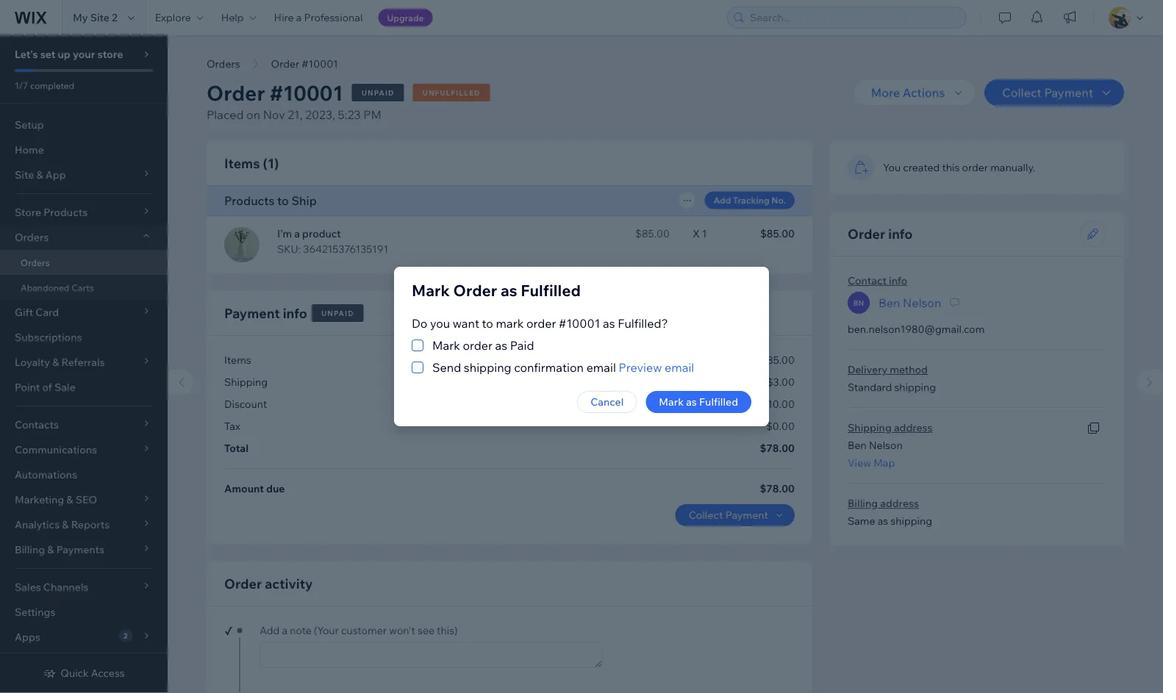 Task type: describe. For each thing, give the bounding box(es) containing it.
cancel button
[[578, 391, 637, 413]]

abandoned carts
[[21, 282, 94, 293]]

help button
[[212, 0, 265, 35]]

send shipping confirmation email preview email
[[433, 360, 695, 375]]

placed
[[207, 107, 244, 122]]

settings
[[15, 606, 55, 619]]

add tracking no. button
[[705, 192, 795, 209]]

1/7 completed
[[15, 80, 74, 91]]

tax
[[224, 420, 240, 433]]

quick access button
[[43, 667, 125, 680]]

settings link
[[0, 600, 168, 625]]

1/7
[[15, 80, 28, 91]]

activity
[[265, 576, 313, 592]]

automations link
[[0, 463, 168, 488]]

- $10.00
[[756, 398, 795, 411]]

1 vertical spatial collect
[[689, 509, 723, 522]]

point
[[15, 381, 40, 394]]

no.
[[772, 195, 786, 206]]

carts
[[71, 282, 94, 293]]

quick
[[61, 667, 89, 680]]

Add a note (Your customer won't see this) text field
[[261, 643, 602, 668]]

21,
[[288, 107, 303, 122]]

i'm a product sku: 364215376135191
[[277, 227, 388, 256]]

364215376135191
[[303, 243, 388, 256]]

0 horizontal spatial to
[[277, 193, 289, 208]]

you created this order manually.
[[883, 161, 1036, 174]]

let's
[[15, 48, 38, 61]]

$78.00 for total
[[760, 442, 795, 455]]

abandoned
[[21, 282, 69, 293]]

contact
[[848, 274, 887, 287]]

setup link
[[0, 113, 168, 138]]

mark as fulfilled
[[659, 396, 738, 409]]

orders for orders popup button
[[15, 231, 49, 244]]

ben nelson view map
[[848, 439, 903, 470]]

items for items (1)
[[224, 155, 260, 171]]

order inside button
[[271, 57, 300, 70]]

access
[[91, 667, 125, 680]]

do you want to mark order #10001 as fulfilled?
[[412, 316, 668, 331]]

mark
[[496, 316, 524, 331]]

0 vertical spatial collect payment
[[1003, 85, 1094, 100]]

$85.00 down "no."
[[761, 227, 795, 240]]

nelson for ben nelson view map
[[869, 439, 903, 452]]

mark order as fulfilled
[[412, 281, 581, 300]]

nov
[[263, 107, 285, 122]]

mark as fulfilled button
[[646, 391, 752, 413]]

add a note (your customer won't see this)
[[260, 624, 458, 637]]

want
[[453, 316, 480, 331]]

store
[[97, 48, 123, 61]]

amount due
[[224, 483, 285, 495]]

sidebar element
[[0, 35, 168, 694]]

total
[[224, 442, 249, 455]]

add for add tracking no.
[[714, 195, 731, 206]]

$85.00 up $3.00
[[761, 354, 795, 367]]

billing address same as shipping
[[848, 497, 933, 528]]

contact info
[[848, 274, 908, 287]]

upgrade
[[387, 12, 424, 23]]

orders button
[[199, 53, 248, 75]]

$3.00
[[767, 376, 795, 389]]

set
[[40, 48, 55, 61]]

as inside billing address same as shipping
[[878, 515, 889, 528]]

payment info
[[224, 305, 307, 321]]

ben for ben nelson
[[879, 295, 901, 310]]

due
[[266, 483, 285, 495]]

view map link
[[848, 457, 1107, 470]]

pm
[[364, 107, 382, 122]]

0 horizontal spatial payment
[[224, 305, 280, 321]]

as left fulfilled?
[[603, 316, 615, 331]]

order info
[[848, 225, 913, 242]]

ben for ben nelson view map
[[848, 439, 867, 452]]

home link
[[0, 138, 168, 163]]

(your
[[314, 624, 339, 637]]

delivery method standard shipping
[[848, 363, 936, 394]]

items (1)
[[224, 155, 279, 171]]

paid
[[510, 338, 534, 353]]

$78.00 for amount due
[[760, 483, 795, 495]]

shipping inside delivery method standard shipping
[[895, 381, 936, 394]]

0 horizontal spatial collect payment
[[689, 509, 769, 522]]

mark for mark as fulfilled
[[659, 396, 684, 409]]

Search... field
[[746, 7, 961, 28]]

method
[[890, 363, 928, 376]]

your
[[73, 48, 95, 61]]

point of sale
[[15, 381, 76, 394]]

2 vertical spatial payment
[[726, 509, 769, 522]]

2 vertical spatial #10001
[[559, 316, 601, 331]]

point of sale link
[[0, 375, 168, 400]]

placed on nov 21, 2023, 5:23 pm
[[207, 107, 382, 122]]

my
[[73, 11, 88, 24]]

of
[[42, 381, 52, 394]]

note
[[290, 624, 312, 637]]

0 vertical spatial collect
[[1003, 85, 1042, 100]]

x
[[693, 227, 700, 240]]

0 horizontal spatial unpaid
[[321, 309, 354, 318]]

send
[[433, 360, 461, 375]]

hire a professional
[[274, 11, 363, 24]]

bn
[[854, 298, 864, 307]]

as up mark on the top left
[[501, 281, 518, 300]]

confirmation
[[514, 360, 584, 375]]

i'm
[[277, 227, 292, 240]]

order inside mark order as paid option
[[463, 338, 493, 353]]

completed
[[30, 80, 74, 91]]

0 horizontal spatial fulfilled
[[521, 281, 581, 300]]

orders button
[[0, 225, 168, 250]]

sku:
[[277, 243, 301, 256]]

shipping inside billing address same as shipping
[[891, 515, 933, 528]]

ben nelson
[[879, 295, 942, 310]]

automations
[[15, 469, 77, 481]]

hire
[[274, 11, 294, 24]]



Task type: locate. For each thing, give the bounding box(es) containing it.
1 $78.00 from the top
[[760, 442, 795, 455]]

1
[[702, 227, 707, 240]]

add left tracking
[[714, 195, 731, 206]]

1 vertical spatial #10001
[[270, 80, 343, 106]]

address inside billing address same as shipping
[[881, 497, 919, 510]]

0 vertical spatial shipping
[[224, 376, 268, 389]]

1 vertical spatial order #10001
[[207, 80, 343, 106]]

0 vertical spatial mark
[[412, 281, 450, 300]]

setup
[[15, 118, 44, 131]]

mark up you
[[412, 281, 450, 300]]

a right hire
[[296, 11, 302, 24]]

items for items
[[224, 354, 251, 367]]

$85.00
[[636, 227, 670, 240], [761, 227, 795, 240], [761, 354, 795, 367]]

as left "paid"
[[495, 338, 508, 353]]

2023,
[[305, 107, 335, 122]]

shipping for shipping address
[[848, 421, 892, 434]]

1 horizontal spatial collect payment
[[1003, 85, 1094, 100]]

this)
[[437, 624, 458, 637]]

orders inside popup button
[[15, 231, 49, 244]]

1 horizontal spatial ben
[[879, 295, 901, 310]]

a for professional
[[296, 11, 302, 24]]

shipping up discount on the left of page
[[224, 376, 268, 389]]

1 horizontal spatial unpaid
[[362, 88, 395, 97]]

orders inside button
[[207, 57, 240, 70]]

mark inside option
[[433, 338, 460, 353]]

items up discount on the left of page
[[224, 354, 251, 367]]

0 vertical spatial shipping
[[464, 360, 512, 375]]

fulfilled inside mark as fulfilled button
[[700, 396, 738, 409]]

0 vertical spatial a
[[296, 11, 302, 24]]

a for product
[[294, 227, 300, 240]]

mark inside button
[[659, 396, 684, 409]]

standard
[[848, 381, 892, 394]]

fulfilled?
[[618, 316, 668, 331]]

address
[[894, 421, 933, 434], [881, 497, 919, 510]]

ben down "contact info"
[[879, 295, 901, 310]]

ben
[[879, 295, 901, 310], [848, 439, 867, 452]]

amount
[[224, 483, 264, 495]]

professional
[[304, 11, 363, 24]]

0 horizontal spatial collect payment button
[[676, 505, 795, 527]]

created
[[903, 161, 940, 174]]

1 vertical spatial info
[[889, 274, 908, 287]]

2 vertical spatial order
[[463, 338, 493, 353]]

info for contact info
[[889, 274, 908, 287]]

2
[[112, 11, 118, 24]]

ben inside button
[[879, 295, 901, 310]]

nelson inside ben nelson button
[[903, 295, 942, 310]]

1 horizontal spatial to
[[482, 316, 494, 331]]

a left note
[[282, 624, 288, 637]]

home
[[15, 143, 44, 156]]

1 vertical spatial ben
[[848, 439, 867, 452]]

0 horizontal spatial collect
[[689, 509, 723, 522]]

$0.00
[[766, 420, 795, 433]]

0 horizontal spatial shipping
[[224, 376, 268, 389]]

1 vertical spatial order
[[527, 316, 556, 331]]

address up map
[[894, 421, 933, 434]]

0 horizontal spatial add
[[260, 624, 280, 637]]

email right preview
[[665, 360, 695, 375]]

0 vertical spatial collect payment button
[[985, 79, 1125, 106]]

1 vertical spatial $78.00
[[760, 483, 795, 495]]

add
[[714, 195, 731, 206], [260, 624, 280, 637]]

-
[[756, 398, 759, 411]]

info for payment info
[[283, 305, 307, 321]]

fulfilled left -
[[700, 396, 738, 409]]

shipping up ben nelson view map
[[848, 421, 892, 434]]

2 horizontal spatial order
[[962, 161, 989, 174]]

info
[[889, 225, 913, 242], [889, 274, 908, 287], [283, 305, 307, 321]]

a inside i'm a product sku: 364215376135191
[[294, 227, 300, 240]]

0 vertical spatial info
[[889, 225, 913, 242]]

1 vertical spatial shipping
[[848, 421, 892, 434]]

as right same
[[878, 515, 889, 528]]

preview email button
[[619, 359, 695, 377]]

tracking
[[733, 195, 770, 206]]

1 vertical spatial unpaid
[[321, 309, 354, 318]]

info up "contact info"
[[889, 225, 913, 242]]

nelson
[[903, 295, 942, 310], [869, 439, 903, 452]]

2 $78.00 from the top
[[760, 483, 795, 495]]

#10001 up 21, on the left
[[270, 80, 343, 106]]

ben up view
[[848, 439, 867, 452]]

mark for mark order as fulfilled
[[412, 281, 450, 300]]

order up 'want'
[[453, 281, 497, 300]]

0 vertical spatial order
[[962, 161, 989, 174]]

as down preview email button
[[686, 396, 697, 409]]

collect payment
[[1003, 85, 1094, 100], [689, 509, 769, 522]]

1 vertical spatial fulfilled
[[700, 396, 738, 409]]

order down 'want'
[[463, 338, 493, 353]]

1 horizontal spatial fulfilled
[[700, 396, 738, 409]]

products
[[224, 193, 275, 208]]

as inside button
[[686, 396, 697, 409]]

unfulfilled
[[423, 88, 481, 97]]

shipping right same
[[891, 515, 933, 528]]

explore
[[155, 11, 191, 24]]

info down sku:
[[283, 305, 307, 321]]

order up contact
[[848, 225, 886, 242]]

0 vertical spatial ben
[[879, 295, 901, 310]]

1 items from the top
[[224, 155, 260, 171]]

1 horizontal spatial email
[[665, 360, 695, 375]]

0 vertical spatial unpaid
[[362, 88, 395, 97]]

mark for mark order as paid
[[433, 338, 460, 353]]

None checkbox
[[412, 359, 695, 377]]

1 vertical spatial add
[[260, 624, 280, 637]]

subscriptions
[[15, 331, 82, 344]]

order right this
[[962, 161, 989, 174]]

to left ship
[[277, 193, 289, 208]]

collect
[[1003, 85, 1042, 100], [689, 509, 723, 522]]

1 horizontal spatial collect payment button
[[985, 79, 1125, 106]]

$78.00
[[760, 442, 795, 455], [760, 483, 795, 495]]

cancel
[[591, 396, 624, 409]]

to
[[277, 193, 289, 208], [482, 316, 494, 331]]

order up "paid"
[[527, 316, 556, 331]]

order left activity
[[224, 576, 262, 592]]

ben nelson button
[[879, 294, 942, 312]]

items
[[224, 155, 260, 171], [224, 354, 251, 367]]

view
[[848, 457, 872, 470]]

manually.
[[991, 161, 1036, 174]]

email up cancel
[[587, 360, 616, 375]]

1 vertical spatial collect payment button
[[676, 505, 795, 527]]

1 vertical spatial nelson
[[869, 439, 903, 452]]

2 horizontal spatial payment
[[1045, 85, 1094, 100]]

2 items from the top
[[224, 354, 251, 367]]

billing
[[848, 497, 878, 510]]

orders for orders link
[[21, 257, 50, 268]]

add left note
[[260, 624, 280, 637]]

1 vertical spatial shipping
[[895, 381, 936, 394]]

1 vertical spatial payment
[[224, 305, 280, 321]]

a right i'm
[[294, 227, 300, 240]]

0 vertical spatial #10001
[[302, 57, 338, 70]]

1 vertical spatial to
[[482, 316, 494, 331]]

order up placed
[[207, 80, 265, 106]]

products to ship
[[224, 193, 317, 208]]

info up ben nelson on the top of page
[[889, 274, 908, 287]]

5:23
[[338, 107, 361, 122]]

upgrade button
[[378, 9, 433, 26]]

order #10001 button
[[264, 53, 346, 75]]

(1)
[[263, 155, 279, 171]]

0 vertical spatial $78.00
[[760, 442, 795, 455]]

order #10001 up nov
[[207, 80, 343, 106]]

nelson up map
[[869, 439, 903, 452]]

$85.00 left the "x"
[[636, 227, 670, 240]]

0 vertical spatial to
[[277, 193, 289, 208]]

2 vertical spatial a
[[282, 624, 288, 637]]

Mark order as Paid checkbox
[[412, 337, 534, 355]]

1 vertical spatial orders
[[15, 231, 49, 244]]

1 email from the left
[[587, 360, 616, 375]]

order #10001 inside button
[[271, 57, 338, 70]]

shipping address
[[848, 421, 933, 434]]

add for add a note (your customer won't see this)
[[260, 624, 280, 637]]

address for shipping
[[894, 421, 933, 434]]

0 vertical spatial order #10001
[[271, 57, 338, 70]]

0 horizontal spatial ben
[[848, 439, 867, 452]]

email
[[587, 360, 616, 375], [665, 360, 695, 375]]

customer
[[341, 624, 387, 637]]

nelson up ben.nelson1980@gmail.com
[[903, 295, 942, 310]]

subscriptions link
[[0, 325, 168, 350]]

0 horizontal spatial email
[[587, 360, 616, 375]]

mark
[[412, 281, 450, 300], [433, 338, 460, 353], [659, 396, 684, 409]]

info for order info
[[889, 225, 913, 242]]

1 vertical spatial a
[[294, 227, 300, 240]]

same
[[848, 515, 876, 528]]

1 horizontal spatial order
[[527, 316, 556, 331]]

1 vertical spatial collect payment
[[689, 509, 769, 522]]

discount
[[224, 398, 267, 411]]

order #10001 down hire a professional link
[[271, 57, 338, 70]]

2 email from the left
[[665, 360, 695, 375]]

this
[[943, 161, 960, 174]]

0 vertical spatial nelson
[[903, 295, 942, 310]]

0 horizontal spatial nelson
[[869, 439, 903, 452]]

to right 'want'
[[482, 316, 494, 331]]

0 horizontal spatial order
[[463, 338, 493, 353]]

nelson inside ben nelson view map
[[869, 439, 903, 452]]

address for billing
[[881, 497, 919, 510]]

0 vertical spatial payment
[[1045, 85, 1094, 100]]

1 vertical spatial mark
[[433, 338, 460, 353]]

#10001 down hire a professional link
[[302, 57, 338, 70]]

1 vertical spatial items
[[224, 354, 251, 367]]

0 vertical spatial orders
[[207, 57, 240, 70]]

a for note
[[282, 624, 288, 637]]

mark up send
[[433, 338, 460, 353]]

quick access
[[61, 667, 125, 680]]

2 vertical spatial info
[[283, 305, 307, 321]]

items left (1)
[[224, 155, 260, 171]]

add inside button
[[714, 195, 731, 206]]

fulfilled up do you want to mark order #10001 as fulfilled?
[[521, 281, 581, 300]]

ben inside ben nelson view map
[[848, 439, 867, 452]]

order
[[271, 57, 300, 70], [207, 80, 265, 106], [848, 225, 886, 242], [453, 281, 497, 300], [224, 576, 262, 592]]

order down hire
[[271, 57, 300, 70]]

x 1
[[693, 227, 707, 240]]

address right billing
[[881, 497, 919, 510]]

1 horizontal spatial add
[[714, 195, 731, 206]]

0 vertical spatial fulfilled
[[521, 281, 581, 300]]

1 horizontal spatial payment
[[726, 509, 769, 522]]

1 vertical spatial address
[[881, 497, 919, 510]]

2 vertical spatial mark
[[659, 396, 684, 409]]

abandoned carts link
[[0, 275, 168, 300]]

collect payment button
[[985, 79, 1125, 106], [676, 505, 795, 527]]

nelson for ben nelson
[[903, 295, 942, 310]]

help
[[221, 11, 244, 24]]

orders for orders button
[[207, 57, 240, 70]]

add tracking no.
[[714, 195, 786, 206]]

1 horizontal spatial nelson
[[903, 295, 942, 310]]

my site 2
[[73, 11, 118, 24]]

#10001 up send shipping confirmation email preview email
[[559, 316, 601, 331]]

#10001 inside the order #10001 button
[[302, 57, 338, 70]]

shipping down mark order as paid
[[464, 360, 512, 375]]

1 horizontal spatial shipping
[[848, 421, 892, 434]]

as inside option
[[495, 338, 508, 353]]

ship
[[292, 193, 317, 208]]

unpaid up pm
[[362, 88, 395, 97]]

mark down preview email button
[[659, 396, 684, 409]]

1 horizontal spatial collect
[[1003, 85, 1042, 100]]

unpaid down 364215376135191
[[321, 309, 354, 318]]

shipping for shipping
[[224, 376, 268, 389]]

delivery
[[848, 363, 888, 376]]

0 vertical spatial address
[[894, 421, 933, 434]]

none checkbox containing send shipping confirmation email
[[412, 359, 695, 377]]

0 vertical spatial add
[[714, 195, 731, 206]]

2 vertical spatial shipping
[[891, 515, 933, 528]]

shipping down method
[[895, 381, 936, 394]]

0 vertical spatial items
[[224, 155, 260, 171]]

2 vertical spatial orders
[[21, 257, 50, 268]]



Task type: vqa. For each thing, say whether or not it's contained in the screenshot.
bottom $78.00
yes



